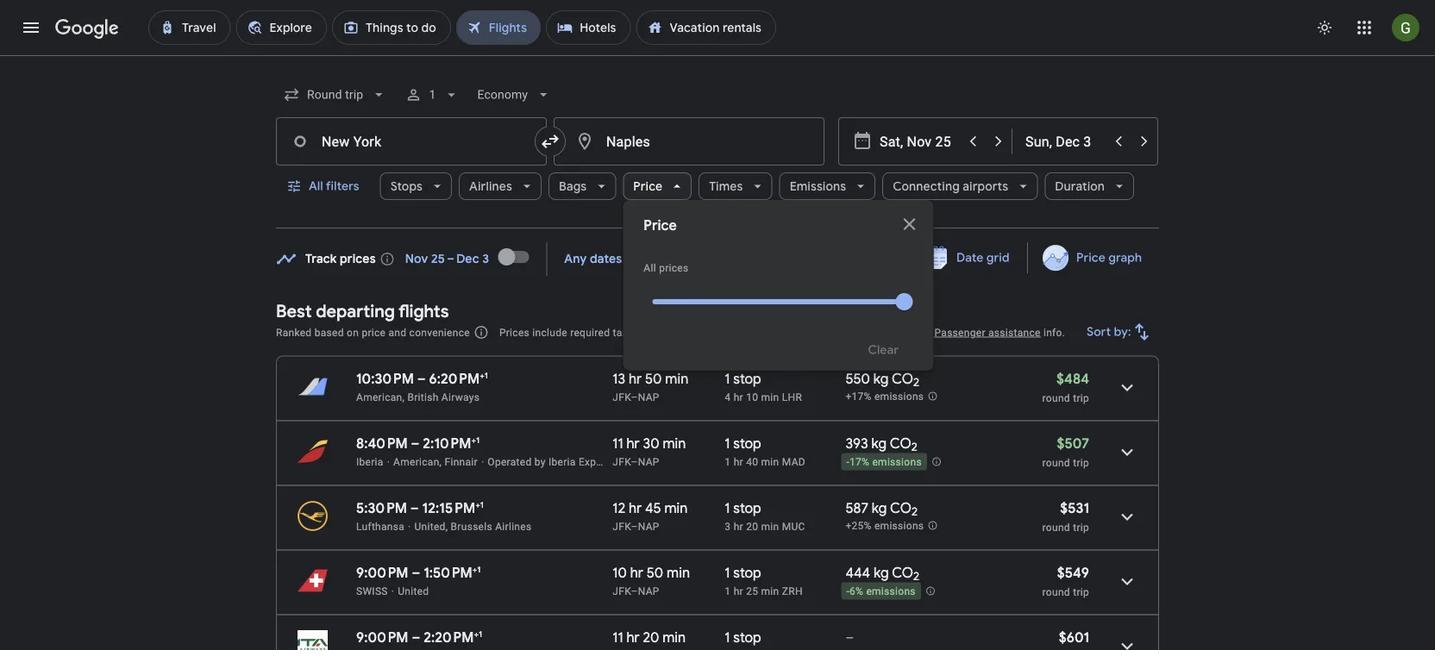 Task type: locate. For each thing, give the bounding box(es) containing it.
$531
[[1061, 500, 1090, 517]]

4 trip from the top
[[1074, 586, 1090, 598]]

10 inside 10 hr 50 min jfk – nap
[[613, 564, 627, 582]]

2 for 393
[[912, 440, 918, 455]]

587
[[846, 500, 869, 517]]

price left graph
[[1077, 250, 1106, 266]]

1 horizontal spatial 10
[[747, 391, 759, 403]]

+17%
[[846, 391, 872, 403]]

round
[[1043, 392, 1071, 404], [1043, 457, 1071, 469], [1043, 522, 1071, 534], [1043, 586, 1071, 598]]

min inside 13 hr 50 min jfk – nap
[[666, 370, 689, 388]]

1 trip from the top
[[1074, 392, 1090, 404]]

1 vertical spatial 20
[[643, 629, 660, 647]]

Arrival time: 12:15 PM on  Sunday, November 26. text field
[[422, 500, 484, 517]]

2 1 stop flight. element from the top
[[725, 435, 762, 455]]

min right 30 at bottom left
[[663, 435, 686, 453]]

co up the -6% emissions
[[892, 564, 914, 582]]

prices include required taxes + fees for 1 adult.
[[499, 327, 728, 339]]

1 horizontal spatial 20
[[747, 521, 759, 533]]

None text field
[[554, 117, 825, 166]]

total duration 10 hr 50 min. element
[[613, 564, 725, 585]]

kg up +17% emissions
[[874, 370, 889, 388]]

30
[[643, 435, 660, 453]]

kg inside the 393 kg co 2
[[872, 435, 887, 453]]

best departing flights main content
[[276, 236, 1160, 651]]

stop for 1 stop 3 hr 20 min muc
[[734, 500, 762, 517]]

1 stop flight. element up 25 at the right bottom of page
[[725, 564, 762, 585]]

1 round from the top
[[1043, 392, 1071, 404]]

round inside $507 round trip
[[1043, 457, 1071, 469]]

co up +17% emissions
[[892, 370, 914, 388]]

550
[[846, 370, 871, 388]]

1 jfk from the top
[[613, 391, 631, 403]]

3 trip from the top
[[1074, 522, 1090, 534]]

+ inside 9:00 pm – 1:50 pm + 1
[[473, 564, 477, 575]]

min left muc
[[761, 521, 780, 533]]

flight details. leaves john f. kennedy international airport at 8:40 pm on saturday, november 25 and arrives at naples international airport at 2:10 pm on sunday, november 26. image
[[1107, 432, 1148, 473]]

nap down 30 at bottom left
[[638, 456, 660, 468]]

+ inside "9:00 pm – 2:20 pm + 1"
[[474, 629, 479, 640]]

0 vertical spatial -
[[847, 457, 850, 469]]

– down total duration 13 hr 50 min. element
[[631, 391, 638, 403]]

 image
[[387, 456, 390, 468], [392, 585, 394, 598]]

2 round from the top
[[1043, 457, 1071, 469]]

1 vertical spatial american,
[[394, 456, 442, 468]]

min down for
[[666, 370, 689, 388]]

1 stop
[[725, 629, 762, 647]]

0 vertical spatial 9:00 pm
[[356, 564, 409, 582]]

0 vertical spatial 50
[[645, 370, 662, 388]]

2 up the -6% emissions
[[914, 570, 920, 584]]

1 inside 1 stop 4 hr 10 min lhr
[[725, 370, 730, 388]]

2 nap from the top
[[638, 456, 660, 468]]

hr down 10 hr 50 min jfk – nap
[[627, 629, 640, 647]]

operated by iberia express
[[488, 456, 617, 468]]

+ for 2:20 pm
[[474, 629, 479, 640]]

1 stop flight. element
[[725, 370, 762, 390], [725, 435, 762, 455], [725, 500, 762, 520], [725, 564, 762, 585], [725, 629, 762, 649]]

50 inside 10 hr 50 min jfk – nap
[[647, 564, 664, 582]]

kg inside 444 kg co 2
[[874, 564, 889, 582]]

jfk inside 11 hr 30 min jfk – nap
[[613, 456, 631, 468]]

nap for 12
[[638, 521, 660, 533]]

None field
[[276, 79, 395, 110], [471, 79, 559, 110], [276, 79, 395, 110], [471, 79, 559, 110]]

nap inside 12 hr 45 min jfk – nap
[[638, 521, 660, 533]]

departing
[[316, 300, 395, 322]]

5:30 pm
[[356, 500, 407, 517]]

kg up the -6% emissions
[[874, 564, 889, 582]]

leaves john f. kennedy international airport at 8:40 pm on saturday, november 25 and arrives at naples international airport at 2:10 pm on sunday, november 26. element
[[356, 435, 480, 453]]

4
[[725, 391, 731, 403]]

stop for 1 stop 4 hr 10 min lhr
[[734, 370, 762, 388]]

9:00 pm
[[356, 564, 409, 582], [356, 629, 409, 647]]

2 11 from the top
[[613, 629, 624, 647]]

8:40 pm – 2:10 pm + 1
[[356, 435, 480, 453]]

Departure time: 8:40 PM. text field
[[356, 435, 408, 453]]

1 vertical spatial airlines
[[495, 521, 532, 533]]

flight details. leaves john f. kennedy international airport at 10:30 pm on saturday, november 25 and arrives at naples international airport at 6:20 pm on sunday, november 26. image
[[1107, 367, 1148, 409]]

price
[[362, 327, 386, 339]]

3 1 stop flight. element from the top
[[725, 500, 762, 520]]

jfk down total duration 10 hr 50 min. element
[[613, 585, 631, 598]]

Arrival time: 1:50 PM on  Sunday, November 26. text field
[[424, 564, 481, 582]]

leaves john f. kennedy international airport at 10:30 pm on saturday, november 25 and arrives at naples international airport at 6:20 pm on sunday, november 26. element
[[356, 370, 488, 388]]

5 stop from the top
[[734, 629, 762, 647]]

hr left muc
[[734, 521, 744, 533]]

+ down united, brussels airlines
[[473, 564, 477, 575]]

round inside the $531 round trip
[[1043, 522, 1071, 534]]

american, for american, british airways
[[356, 391, 405, 403]]

2 inside 587 kg co 2
[[912, 505, 918, 520]]

None text field
[[276, 117, 547, 166]]

round down $549
[[1043, 586, 1071, 598]]

prices inside search field
[[659, 262, 689, 274]]

507 US dollars text field
[[1057, 435, 1090, 453]]

1 inside 1 'popup button'
[[429, 88, 436, 102]]

round down $531 text box
[[1043, 522, 1071, 534]]

0 vertical spatial 11
[[613, 435, 624, 453]]

50 right 13
[[645, 370, 662, 388]]

1 departure time: 9:00 pm. text field from the top
[[356, 564, 409, 582]]

american, down leaves john f. kennedy international airport at 8:40 pm on saturday, november 25 and arrives at naples international airport at 2:10 pm on sunday, november 26. element
[[394, 456, 442, 468]]

stop inside 1 stop flight. element
[[734, 629, 762, 647]]

kg for 550
[[874, 370, 889, 388]]

549 US dollars text field
[[1058, 564, 1090, 582]]

hr right 12
[[629, 500, 642, 517]]

stop
[[734, 370, 762, 388], [734, 435, 762, 453], [734, 500, 762, 517], [734, 564, 762, 582], [734, 629, 762, 647]]

11 up express
[[613, 435, 624, 453]]

11 down 10 hr 50 min jfk – nap
[[613, 629, 624, 647]]

6%
[[850, 586, 864, 598]]

10 down 12 hr 45 min jfk – nap
[[613, 564, 627, 582]]

airlines right brussels
[[495, 521, 532, 533]]

+ up finnair
[[471, 435, 476, 446]]

1 vertical spatial -
[[847, 586, 850, 598]]

0 horizontal spatial iberia
[[356, 456, 384, 468]]

hr inside 1 stop 1 hr 40 min mad
[[734, 456, 744, 468]]

2 up +17% emissions
[[914, 376, 920, 390]]

- for 393
[[847, 457, 850, 469]]

stop up layover (1 of 1) is a 3 hr 20 min layover at munich international airport in munich. element
[[734, 500, 762, 517]]

50
[[645, 370, 662, 388], [647, 564, 664, 582]]

10
[[747, 391, 759, 403], [613, 564, 627, 582]]

 image for 8:40 pm
[[387, 456, 390, 468]]

3 stop from the top
[[734, 500, 762, 517]]

50 inside 13 hr 50 min jfk – nap
[[645, 370, 662, 388]]

0 vertical spatial 20
[[747, 521, 759, 533]]

– right express
[[631, 456, 638, 468]]

2 stop from the top
[[734, 435, 762, 453]]

min inside 10 hr 50 min jfk – nap
[[667, 564, 690, 582]]

1 horizontal spatial 3
[[725, 521, 731, 533]]

flight details. leaves john f. kennedy international airport at 9:00 pm on saturday, november 25 and arrives at naples international airport at 1:50 pm on sunday, november 26. image
[[1107, 561, 1148, 603]]

0 vertical spatial  image
[[387, 456, 390, 468]]

graph
[[1109, 250, 1142, 266]]

airlines inside best departing flights "main content"
[[495, 521, 532, 533]]

Departure time: 10:30 PM. text field
[[356, 370, 414, 388]]

hr inside 1 stop 4 hr 10 min lhr
[[734, 391, 744, 403]]

1 - from the top
[[847, 457, 850, 469]]

bags button
[[549, 166, 616, 207]]

co inside the 393 kg co 2
[[890, 435, 912, 453]]

11 for 11 hr 20 min
[[613, 629, 624, 647]]

stop inside 1 stop 4 hr 10 min lhr
[[734, 370, 762, 388]]

10 right '4'
[[747, 391, 759, 403]]

stop up layover (1 of 1) is a 4 hr 10 min layover at heathrow airport in london. element
[[734, 370, 762, 388]]

11 inside 11 hr 30 min jfk – nap
[[613, 435, 624, 453]]

trip for $531
[[1074, 522, 1090, 534]]

1 vertical spatial 9:00 pm
[[356, 629, 409, 647]]

all for all prices
[[644, 262, 657, 274]]

20 down 10 hr 50 min jfk – nap
[[643, 629, 660, 647]]

hr right 13
[[629, 370, 642, 388]]

10 inside 1 stop 4 hr 10 min lhr
[[747, 391, 759, 403]]

round down $507
[[1043, 457, 1071, 469]]

+ for 12:15 pm
[[476, 500, 480, 510]]

3 inside find the best price region
[[483, 252, 489, 267]]

2 up -17% emissions
[[912, 440, 918, 455]]

times
[[709, 179, 743, 194]]

0 vertical spatial departure time: 9:00 pm. text field
[[356, 564, 409, 582]]

1 horizontal spatial all
[[644, 262, 657, 274]]

1 inside 10:30 pm – 6:20 pm + 1
[[485, 370, 488, 381]]

– up british
[[417, 370, 426, 388]]

co up -17% emissions
[[890, 435, 912, 453]]

co inside 587 kg co 2
[[890, 500, 912, 517]]

4 jfk from the top
[[613, 585, 631, 598]]

min inside 11 hr 30 min jfk – nap
[[663, 435, 686, 453]]

1 inside "9:00 pm – 2:20 pm + 1"
[[479, 629, 482, 640]]

stop inside 1 stop 1 hr 40 min mad
[[734, 435, 762, 453]]

1 horizontal spatial prices
[[659, 262, 689, 274]]

swiss
[[356, 585, 388, 598]]

 image down departure time: 8:40 pm. text box
[[387, 456, 390, 468]]

nap inside 13 hr 50 min jfk – nap
[[638, 391, 660, 403]]

nap inside 11 hr 30 min jfk – nap
[[638, 456, 660, 468]]

stop inside 1 stop 1 hr 25 min zrh
[[734, 564, 762, 582]]

prices left the "learn more about tracked prices" image
[[340, 252, 376, 267]]

2 inside 550 kg co 2
[[914, 376, 920, 390]]

2 departure time: 9:00 pm. text field from the top
[[356, 629, 409, 647]]

9:00 pm up swiss
[[356, 564, 409, 582]]

1 stop flight. element up 40
[[725, 435, 762, 455]]

price
[[634, 179, 663, 194], [644, 217, 677, 235], [1077, 250, 1106, 266]]

all inside button
[[309, 179, 323, 194]]

best departing flights
[[276, 300, 449, 322]]

1 1 stop flight. element from the top
[[725, 370, 762, 390]]

1 vertical spatial 10
[[613, 564, 627, 582]]

trip down $549
[[1074, 586, 1090, 598]]

none search field containing price
[[276, 74, 1160, 371]]

50 down 12 hr 45 min jfk – nap
[[647, 564, 664, 582]]

price down price popup button
[[644, 217, 677, 235]]

– down total duration 10 hr 50 min. element
[[631, 585, 638, 598]]

operated
[[488, 456, 532, 468]]

trip down $531 text box
[[1074, 522, 1090, 534]]

emissions
[[875, 391, 924, 403], [873, 457, 922, 469], [875, 520, 924, 533], [867, 586, 916, 598]]

flight details. leaves john f. kennedy international airport at 9:00 pm on saturday, november 25 and arrives at naples international airport at 2:20 pm on sunday, november 26. image
[[1107, 626, 1148, 651]]

1 stop from the top
[[734, 370, 762, 388]]

4 round from the top
[[1043, 586, 1071, 598]]

1 stop flight. element for 13 hr 50 min
[[725, 370, 762, 390]]

 image
[[481, 456, 484, 468]]

3 jfk from the top
[[613, 521, 631, 533]]

393
[[846, 435, 869, 453]]

1
[[429, 88, 436, 102], [691, 327, 697, 339], [485, 370, 488, 381], [725, 370, 730, 388], [476, 435, 480, 446], [725, 435, 730, 453], [725, 456, 731, 468], [480, 500, 484, 510], [725, 500, 730, 517], [477, 564, 481, 575], [725, 564, 730, 582], [725, 585, 731, 598], [479, 629, 482, 640], [725, 629, 730, 647]]

min right the 45
[[665, 500, 688, 517]]

airlines button
[[459, 166, 542, 207]]

1 vertical spatial departure time: 9:00 pm. text field
[[356, 629, 409, 647]]

kg up +25% emissions
[[872, 500, 887, 517]]

10 hr 50 min jfk – nap
[[613, 564, 690, 598]]

$507
[[1057, 435, 1090, 453]]

departure time: 9:00 pm. text field down swiss
[[356, 629, 409, 647]]

prices inside find the best price region
[[340, 252, 376, 267]]

hr left 30 at bottom left
[[627, 435, 640, 453]]

10:30 pm
[[356, 370, 414, 388]]

co for 587
[[890, 500, 912, 517]]

4 nap from the top
[[638, 585, 660, 598]]

2 iberia from the left
[[549, 456, 576, 468]]

1 stop flight. element for 12 hr 45 min
[[725, 500, 762, 520]]

1 inside 9:00 pm – 1:50 pm + 1
[[477, 564, 481, 575]]

$484 round trip
[[1043, 370, 1090, 404]]

jfk inside 12 hr 45 min jfk – nap
[[613, 521, 631, 533]]

american, finnair
[[394, 456, 478, 468]]

hr right '4'
[[734, 391, 744, 403]]

dates
[[590, 252, 622, 267]]

+ up united, brussels airlines
[[476, 500, 480, 510]]

1 horizontal spatial  image
[[392, 585, 394, 598]]

trip inside $484 round trip
[[1074, 392, 1090, 404]]

nap down total duration 10 hr 50 min. element
[[638, 585, 660, 598]]

393 kg co 2
[[846, 435, 918, 455]]

– down 6%
[[846, 629, 854, 647]]

Arrival time: 2:20 PM on  Sunday, November 26. text field
[[424, 629, 482, 647]]

departure time: 9:00 pm. text field up swiss
[[356, 564, 409, 582]]

trip inside $549 round trip
[[1074, 586, 1090, 598]]

9:00 pm for 2:20 pm
[[356, 629, 409, 647]]

duration button
[[1045, 166, 1135, 207]]

+ for 1:50 pm
[[473, 564, 477, 575]]

+ for 2:10 pm
[[471, 435, 476, 446]]

kg inside 550 kg co 2
[[874, 370, 889, 388]]

0 vertical spatial airlines
[[469, 179, 513, 194]]

8:40 pm
[[356, 435, 408, 453]]

-17% emissions
[[847, 457, 922, 469]]

by
[[535, 456, 546, 468]]

3 nap from the top
[[638, 521, 660, 533]]

emissions
[[790, 179, 847, 194]]

11
[[613, 435, 624, 453], [613, 629, 624, 647]]

2 jfk from the top
[[613, 456, 631, 468]]

50 for 10
[[647, 564, 664, 582]]

$484
[[1057, 370, 1090, 388]]

connecting airports
[[893, 179, 1009, 194]]

prices for track prices
[[340, 252, 376, 267]]

1 iberia from the left
[[356, 456, 384, 468]]

price right bags popup button
[[634, 179, 663, 194]]

emissions down 444 kg co 2
[[867, 586, 916, 598]]

jfk inside 13 hr 50 min jfk – nap
[[613, 391, 631, 403]]

co up +25% emissions
[[890, 500, 912, 517]]

emissions down the 393 kg co 2
[[873, 457, 922, 469]]

– inside 11 hr 30 min jfk – nap
[[631, 456, 638, 468]]

2 vertical spatial price
[[1077, 250, 1106, 266]]

price graph
[[1077, 250, 1142, 266]]

2
[[914, 376, 920, 390], [912, 440, 918, 455], [912, 505, 918, 520], [914, 570, 920, 584]]

+ inside 5:30 pm – 12:15 pm + 1
[[476, 500, 480, 510]]

passenger assistance button
[[935, 327, 1041, 339]]

best
[[276, 300, 312, 322]]

0 vertical spatial american,
[[356, 391, 405, 403]]

muc
[[782, 521, 806, 533]]

1 stop flight. element up '4'
[[725, 370, 762, 390]]

0 horizontal spatial  image
[[387, 456, 390, 468]]

1 vertical spatial 50
[[647, 564, 664, 582]]

 image left united
[[392, 585, 394, 598]]

leaves john f. kennedy international airport at 9:00 pm on saturday, november 25 and arrives at naples international airport at 1:50 pm on sunday, november 26. element
[[356, 564, 481, 582]]

+ inside 8:40 pm – 2:10 pm + 1
[[471, 435, 476, 446]]

total duration 13 hr 50 min. element
[[613, 370, 725, 390]]

min left lhr
[[761, 391, 780, 403]]

by:
[[1115, 324, 1132, 340]]

0 vertical spatial 3
[[483, 252, 489, 267]]

trip for $507
[[1074, 457, 1090, 469]]

trip down $507
[[1074, 457, 1090, 469]]

kg inside 587 kg co 2
[[872, 500, 887, 517]]

17%
[[850, 457, 870, 469]]

444
[[846, 564, 871, 582]]

jfk inside 10 hr 50 min jfk – nap
[[613, 585, 631, 598]]

1 stop flight. element down 40
[[725, 500, 762, 520]]

2 inside 444 kg co 2
[[914, 570, 920, 584]]

stop up 40
[[734, 435, 762, 453]]

finnair
[[445, 456, 478, 468]]

learn more about tracked prices image
[[379, 252, 395, 267]]

jfk down 13
[[613, 391, 631, 403]]

1 inside 8:40 pm – 2:10 pm + 1
[[476, 435, 480, 446]]

ranked
[[276, 327, 312, 339]]

0 horizontal spatial all
[[309, 179, 323, 194]]

prices for all prices
[[659, 262, 689, 274]]

None search field
[[276, 74, 1160, 371]]

round down $484
[[1043, 392, 1071, 404]]

+ inside 10:30 pm – 6:20 pm + 1
[[480, 370, 485, 381]]

airlines
[[469, 179, 513, 194], [495, 521, 532, 533]]

20
[[747, 521, 759, 533], [643, 629, 660, 647]]

1 11 from the top
[[613, 435, 624, 453]]

nap inside 10 hr 50 min jfk – nap
[[638, 585, 660, 598]]

co inside 550 kg co 2
[[892, 370, 914, 388]]

jfk for 10
[[613, 585, 631, 598]]

british
[[408, 391, 439, 403]]

date
[[957, 250, 984, 266]]

trip inside the $531 round trip
[[1074, 522, 1090, 534]]

20 inside 1 stop 3 hr 20 min muc
[[747, 521, 759, 533]]

3 down total duration 12 hr 45 min. element
[[725, 521, 731, 533]]

0 vertical spatial 10
[[747, 391, 759, 403]]

$507 round trip
[[1043, 435, 1090, 469]]

1 9:00 pm from the top
[[356, 564, 409, 582]]

loading results progress bar
[[0, 55, 1436, 59]]

1:50 pm
[[424, 564, 473, 582]]

hr left 25 at the right bottom of page
[[734, 585, 744, 598]]

round inside $484 round trip
[[1043, 392, 1071, 404]]

0 vertical spatial price
[[634, 179, 663, 194]]

price inside button
[[1077, 250, 1106, 266]]

american, for american, finnair
[[394, 456, 442, 468]]

all
[[309, 179, 323, 194], [644, 262, 657, 274]]

1 inside 1 stop 3 hr 20 min muc
[[725, 500, 730, 517]]

min right 25 at the right bottom of page
[[761, 585, 780, 598]]

min right 40
[[761, 456, 780, 468]]

stop inside 1 stop 3 hr 20 min muc
[[734, 500, 762, 517]]

all right dates
[[644, 262, 657, 274]]

0 horizontal spatial prices
[[340, 252, 376, 267]]

emissions down 550 kg co 2
[[875, 391, 924, 403]]

2 - from the top
[[847, 586, 850, 598]]

nap down total duration 13 hr 50 min. element
[[638, 391, 660, 403]]

stops
[[391, 179, 423, 194]]

1 vertical spatial 3
[[725, 521, 731, 533]]

2 9:00 pm from the top
[[356, 629, 409, 647]]

learn more about ranking image
[[474, 325, 489, 340]]

jfk for 11
[[613, 456, 631, 468]]

round inside $549 round trip
[[1043, 586, 1071, 598]]

3 round from the top
[[1043, 522, 1071, 534]]

nov 25 – dec 3
[[405, 252, 489, 267]]

iberia
[[356, 456, 384, 468], [549, 456, 576, 468]]

2 for 550
[[914, 376, 920, 390]]

stop down 25 at the right bottom of page
[[734, 629, 762, 647]]

– down total duration 12 hr 45 min. element
[[631, 521, 638, 533]]

hr down 12 hr 45 min jfk – nap
[[630, 564, 644, 582]]

layover (1 of 1) is a 3 hr 20 min layover at munich international airport in munich. element
[[725, 520, 837, 534]]

jfk down 12
[[613, 521, 631, 533]]

3 inside 1 stop 3 hr 20 min muc
[[725, 521, 731, 533]]

2 inside the 393 kg co 2
[[912, 440, 918, 455]]

prices up for
[[659, 262, 689, 274]]

+ up airways
[[480, 370, 485, 381]]

5:30 pm – 12:15 pm + 1
[[356, 500, 484, 517]]

1 vertical spatial 11
[[613, 629, 624, 647]]

min inside 1 stop 1 hr 25 min zrh
[[761, 585, 780, 598]]

– up american, finnair
[[411, 435, 420, 453]]

0 horizontal spatial 3
[[483, 252, 489, 267]]

40
[[747, 456, 759, 468]]

based
[[315, 327, 344, 339]]

min down 12 hr 45 min jfk – nap
[[667, 564, 690, 582]]

leaves john f. kennedy international airport at 9:00 pm on saturday, november 25 and arrives at naples international airport at 2:20 pm on sunday, november 26. element
[[356, 629, 482, 647]]

co inside 444 kg co 2
[[892, 564, 914, 582]]

Arrival time: 2:10 PM on  Sunday, November 26. text field
[[423, 435, 480, 453]]

american, down 10:30 pm
[[356, 391, 405, 403]]

nap for 11
[[638, 456, 660, 468]]

2 up +25% emissions
[[912, 505, 918, 520]]

11 inside total duration 11 hr 20 min. element
[[613, 629, 624, 647]]

$531 round trip
[[1043, 500, 1090, 534]]

co for 550
[[892, 370, 914, 388]]

1 stop flight. element for 10 hr 50 min
[[725, 564, 762, 585]]

include
[[533, 327, 568, 339]]

trip inside $507 round trip
[[1074, 457, 1090, 469]]

trip down $484
[[1074, 392, 1090, 404]]

4 stop from the top
[[734, 564, 762, 582]]

any
[[565, 252, 587, 267]]

Departure time: 9:00 PM. text field
[[356, 564, 409, 582], [356, 629, 409, 647]]

1 horizontal spatial iberia
[[549, 456, 576, 468]]

2 trip from the top
[[1074, 457, 1090, 469]]

nov
[[405, 252, 428, 267]]

all left filters
[[309, 179, 323, 194]]

1 nap from the top
[[638, 391, 660, 403]]

9:00 pm down swiss
[[356, 629, 409, 647]]

1 vertical spatial  image
[[392, 585, 394, 598]]

jfk up 12
[[613, 456, 631, 468]]

airlines right stops popup button
[[469, 179, 513, 194]]

kg up -17% emissions
[[872, 435, 887, 453]]

3 right 25 – dec
[[483, 252, 489, 267]]

iberia down departure time: 8:40 pm. text box
[[356, 456, 384, 468]]

11 hr 20 min
[[613, 629, 686, 647]]

iberia right by
[[549, 456, 576, 468]]

4 1 stop flight. element from the top
[[725, 564, 762, 585]]

0 vertical spatial all
[[309, 179, 323, 194]]

1 vertical spatial all
[[644, 262, 657, 274]]

0 horizontal spatial 10
[[613, 564, 627, 582]]

- down 444
[[847, 586, 850, 598]]



Task type: vqa. For each thing, say whether or not it's contained in the screenshot.
Building on the left of the page
no



Task type: describe. For each thing, give the bounding box(es) containing it.
total duration 12 hr 45 min. element
[[613, 500, 725, 520]]

nap for 10
[[638, 585, 660, 598]]

and
[[389, 327, 407, 339]]

kg for 587
[[872, 500, 887, 517]]

25 – dec
[[431, 252, 480, 267]]

12
[[613, 500, 626, 517]]

$549
[[1058, 564, 1090, 582]]

1 stop 3 hr 20 min muc
[[725, 500, 806, 533]]

1 inside 1 stop flight. element
[[725, 629, 730, 647]]

price inside popup button
[[634, 179, 663, 194]]

united,
[[415, 521, 448, 533]]

11 for 11 hr 30 min jfk – nap
[[613, 435, 624, 453]]

min inside 1 stop 1 hr 40 min mad
[[761, 456, 780, 468]]

12:15 pm
[[422, 500, 476, 517]]

+ left fees
[[642, 327, 648, 339]]

9:00 pm for 1:50 pm
[[356, 564, 409, 582]]

$549 round trip
[[1043, 564, 1090, 598]]

convenience
[[409, 327, 470, 339]]

any dates
[[565, 252, 622, 267]]

Arrival time: 6:20 PM on  Sunday, November 26. text field
[[429, 370, 488, 388]]

stop for 1 stop
[[734, 629, 762, 647]]

price graph button
[[1032, 242, 1156, 274]]

1 inside 5:30 pm – 12:15 pm + 1
[[480, 500, 484, 510]]

for
[[675, 327, 688, 339]]

2 for 587
[[912, 505, 918, 520]]

layover (1 of 1) is a 4 hr 10 min layover at heathrow airport in london. element
[[725, 390, 837, 404]]

– up united
[[412, 564, 420, 582]]

10:30 pm – 6:20 pm + 1
[[356, 370, 488, 388]]

round for $531
[[1043, 522, 1071, 534]]

11 hr 30 min jfk – nap
[[613, 435, 686, 468]]

– inside 12 hr 45 min jfk – nap
[[631, 521, 638, 533]]

trip for $549
[[1074, 586, 1090, 598]]

6:20 pm
[[429, 370, 480, 388]]

on
[[347, 327, 359, 339]]

round for $549
[[1043, 586, 1071, 598]]

sort
[[1087, 324, 1112, 340]]

co for 444
[[892, 564, 914, 582]]

13
[[613, 370, 626, 388]]

hr inside 13 hr 50 min jfk – nap
[[629, 370, 642, 388]]

departure time: 9:00 pm. text field for 2:20 pm
[[356, 629, 409, 647]]

assistance
[[989, 327, 1041, 339]]

all filters button
[[276, 166, 373, 207]]

587 kg co 2
[[846, 500, 918, 520]]

9:00 pm – 2:20 pm + 1
[[356, 629, 482, 647]]

lhr
[[782, 391, 803, 403]]

+17% emissions
[[846, 391, 924, 403]]

0 horizontal spatial 20
[[643, 629, 660, 647]]

484 US dollars text field
[[1057, 370, 1090, 388]]

track
[[305, 252, 337, 267]]

layover (1 of 1) is a 1 hr 40 min layover at adolfo suárez madrid–barajas airport in madrid. element
[[725, 455, 837, 469]]

may apply. passenger assistance
[[878, 327, 1041, 339]]

date grid
[[957, 250, 1010, 266]]

taxes
[[613, 327, 639, 339]]

stop for 1 stop 1 hr 25 min zrh
[[734, 564, 762, 582]]

zrh
[[782, 585, 803, 598]]

close dialog image
[[899, 214, 920, 235]]

1 button
[[398, 74, 467, 116]]

american, british airways
[[356, 391, 480, 403]]

emissions down 587 kg co 2
[[875, 520, 924, 533]]

– left 2:20 pm on the bottom left
[[412, 629, 420, 647]]

min inside 1 stop 3 hr 20 min muc
[[761, 521, 780, 533]]

kg for 393
[[872, 435, 887, 453]]

1 stop 1 hr 40 min mad
[[725, 435, 806, 468]]

45
[[645, 500, 662, 517]]

kg for 444
[[874, 564, 889, 582]]

hr inside 1 stop 3 hr 20 min muc
[[734, 521, 744, 533]]

sort by:
[[1087, 324, 1132, 340]]

total duration 11 hr 30 min. element
[[613, 435, 725, 455]]

 image for 9:00 pm
[[392, 585, 394, 598]]

layover (1 of 1) is a 1 hr 25 min layover at zurich airport in zürich. element
[[725, 585, 837, 598]]

– inside 13 hr 50 min jfk – nap
[[631, 391, 638, 403]]

change appearance image
[[1305, 7, 1346, 48]]

+25%
[[846, 520, 872, 533]]

hr inside 12 hr 45 min jfk – nap
[[629, 500, 642, 517]]

jfk for 12
[[613, 521, 631, 533]]

all filters
[[309, 179, 360, 194]]

stop for 1 stop 1 hr 40 min mad
[[734, 435, 762, 453]]

total duration 11 hr 20 min. element
[[613, 629, 725, 649]]

united, brussels airlines
[[415, 521, 532, 533]]

departure time: 9:00 pm. text field for 1:50 pm
[[356, 564, 409, 582]]

brussels
[[451, 521, 493, 533]]

flight details. leaves john f. kennedy international airport at 5:30 pm on saturday, november 25 and arrives at naples international airport at 12:15 pm on sunday, november 26. image
[[1107, 497, 1148, 538]]

round for $484
[[1043, 392, 1071, 404]]

hr inside 1 stop 1 hr 25 min zrh
[[734, 585, 744, 598]]

express
[[579, 456, 617, 468]]

+25% emissions
[[846, 520, 924, 533]]

1 stop flight. element for 11 hr 30 min
[[725, 435, 762, 455]]

2:20 pm
[[424, 629, 474, 647]]

apply.
[[904, 327, 932, 339]]

hr inside 10 hr 50 min jfk – nap
[[630, 564, 644, 582]]

2 for 444
[[914, 570, 920, 584]]

Departure time: 5:30 PM. text field
[[356, 500, 407, 517]]

grid
[[987, 250, 1010, 266]]

– up united,
[[411, 500, 419, 517]]

5 1 stop flight. element from the top
[[725, 629, 762, 649]]

sort by: button
[[1080, 311, 1160, 353]]

jfk for 13
[[613, 391, 631, 403]]

601 US dollars text field
[[1059, 629, 1090, 647]]

connecting airports button
[[883, 166, 1038, 207]]

required
[[570, 327, 610, 339]]

3 for 25 – dec
[[483, 252, 489, 267]]

-6% emissions
[[847, 586, 916, 598]]

leaves john f. kennedy international airport at 5:30 pm on saturday, november 25 and arrives at naples international airport at 12:15 pm on sunday, november 26. element
[[356, 500, 484, 517]]

price button
[[623, 166, 692, 207]]

min inside 1 stop 4 hr 10 min lhr
[[761, 391, 780, 403]]

co for 393
[[890, 435, 912, 453]]

min inside 12 hr 45 min jfk – nap
[[665, 500, 688, 517]]

adult.
[[700, 327, 728, 339]]

hr inside 11 hr 30 min jfk – nap
[[627, 435, 640, 453]]

filters
[[326, 179, 360, 194]]

date grid button
[[912, 242, 1024, 274]]

airlines inside "popup button"
[[469, 179, 513, 194]]

swap origin and destination. image
[[540, 131, 561, 152]]

airports
[[963, 179, 1009, 194]]

main menu image
[[21, 17, 41, 38]]

+ for 6:20 pm
[[480, 370, 485, 381]]

all for all filters
[[309, 179, 323, 194]]

all prices
[[644, 262, 689, 274]]

Departure text field
[[880, 118, 959, 165]]

round for $507
[[1043, 457, 1071, 469]]

min down 10 hr 50 min jfk – nap
[[663, 629, 686, 647]]

531 US dollars text field
[[1061, 500, 1090, 517]]

nap for 13
[[638, 391, 660, 403]]

emissions button
[[780, 166, 876, 207]]

lufthansa
[[356, 521, 405, 533]]

3 for stop
[[725, 521, 731, 533]]

1 vertical spatial price
[[644, 217, 677, 235]]

Return text field
[[1026, 118, 1105, 165]]

mad
[[782, 456, 806, 468]]

- for 444
[[847, 586, 850, 598]]

track prices
[[305, 252, 376, 267]]

stops button
[[380, 166, 452, 207]]

50 for 13
[[645, 370, 662, 388]]

trip for $484
[[1074, 392, 1090, 404]]

– inside 10 hr 50 min jfk – nap
[[631, 585, 638, 598]]

times button
[[699, 166, 773, 207]]

may
[[881, 327, 901, 339]]

find the best price region
[[276, 236, 1160, 287]]

2:10 pm
[[423, 435, 471, 453]]

prices
[[499, 327, 530, 339]]



